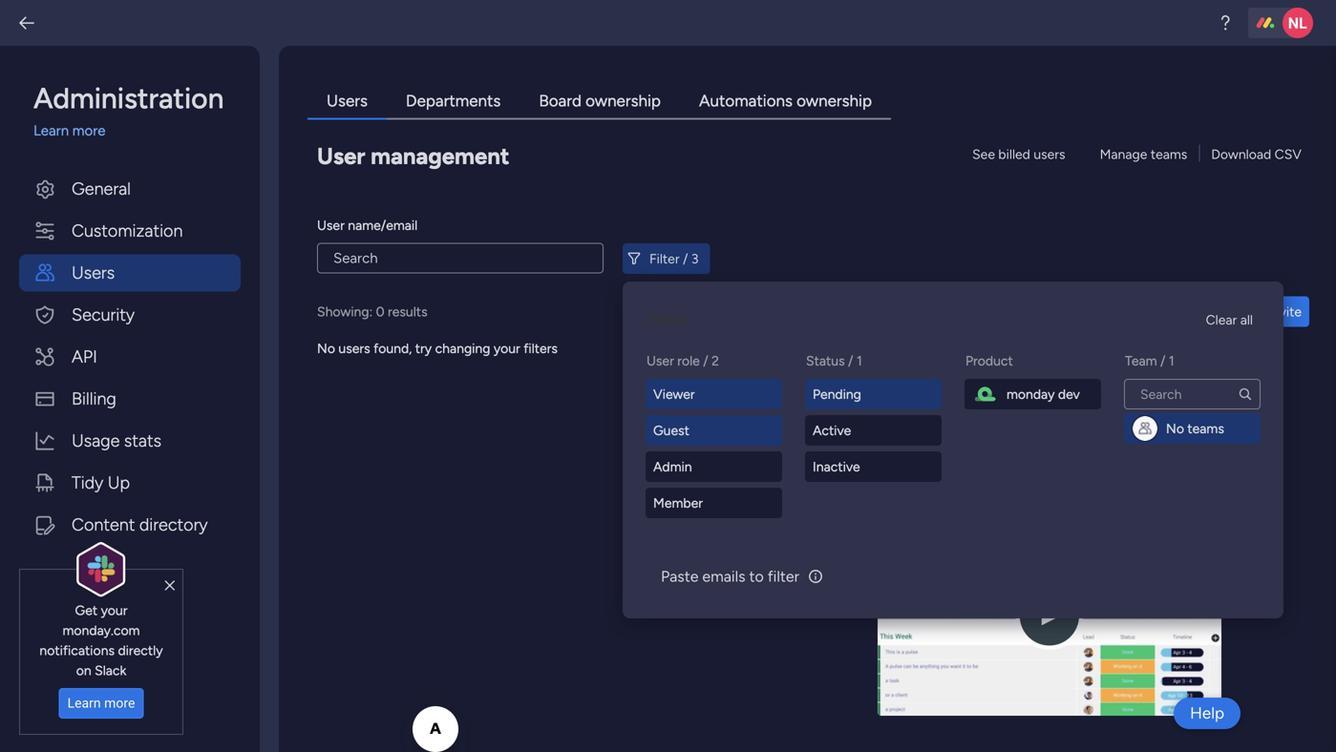 Task type: vqa. For each thing, say whether or not it's contained in the screenshot.
the 'v2 export' 'image' at left
no



Task type: locate. For each thing, give the bounding box(es) containing it.
user down users link
[[317, 142, 365, 170]]

None search field
[[1125, 379, 1261, 410]]

teams down search search box
[[1188, 421, 1225, 437]]

1 1 from the left
[[857, 353, 863, 369]]

learn more
[[67, 696, 135, 712]]

see
[[973, 146, 996, 162]]

0 vertical spatial more
[[72, 122, 106, 140]]

paste
[[661, 568, 699, 586]]

1 ownership from the left
[[586, 91, 661, 111]]

0 horizontal spatial users
[[72, 263, 115, 283]]

user left role
[[647, 353, 674, 369]]

user left the name/email at left
[[317, 217, 345, 234]]

0 vertical spatial no
[[317, 341, 335, 357]]

get
[[75, 603, 98, 619]]

more down "slack"
[[104, 696, 135, 712]]

filters
[[647, 311, 688, 329]]

guest
[[654, 423, 690, 439]]

api
[[72, 347, 97, 367]]

/ inside popup button
[[683, 251, 688, 267]]

on
[[76, 663, 91, 679]]

/ left 3
[[683, 251, 688, 267]]

1 right "status"
[[857, 353, 863, 369]]

clear
[[1206, 312, 1238, 328]]

1 horizontal spatial users
[[327, 91, 368, 111]]

billed
[[999, 146, 1031, 162]]

showing:
[[317, 304, 373, 320]]

/ for filter
[[683, 251, 688, 267]]

administration
[[33, 81, 224, 116]]

get your monday.com notifications directly on slack
[[40, 603, 163, 679]]

csv
[[1275, 146, 1302, 162]]

no inside button
[[1167, 421, 1185, 437]]

0 horizontal spatial 1
[[857, 353, 863, 369]]

1 vertical spatial no
[[1167, 421, 1185, 437]]

teams for no teams
[[1188, 421, 1225, 437]]

inactive button
[[806, 452, 942, 483]]

see billed users button
[[965, 139, 1074, 170]]

user role / 2
[[647, 353, 720, 369]]

learn down administration
[[33, 122, 69, 140]]

board ownership link
[[520, 84, 680, 120]]

teams
[[1151, 146, 1188, 162], [1188, 421, 1225, 437]]

billing
[[72, 389, 116, 409]]

up
[[108, 473, 130, 494]]

more
[[72, 122, 106, 140], [104, 696, 135, 712]]

departments
[[406, 91, 501, 111]]

users right "billed"
[[1034, 146, 1066, 162]]

0 vertical spatial user
[[317, 142, 365, 170]]

board
[[539, 91, 582, 111]]

1 horizontal spatial users
[[1034, 146, 1066, 162]]

0 horizontal spatial no
[[317, 341, 335, 357]]

tidy up
[[72, 473, 130, 494]]

more down administration
[[72, 122, 106, 140]]

filters
[[524, 341, 558, 357]]

1 vertical spatial more
[[104, 696, 135, 712]]

users up security
[[72, 263, 115, 283]]

1 vertical spatial user
[[317, 217, 345, 234]]

no for no users found, try changing your filters
[[317, 341, 335, 357]]

manage teams
[[1100, 146, 1188, 162]]

1 horizontal spatial no
[[1167, 421, 1185, 437]]

learn more button
[[59, 689, 144, 720]]

invite button
[[1240, 297, 1310, 327]]

customization button
[[19, 213, 241, 250]]

your inside get your monday.com notifications directly on slack
[[101, 603, 128, 619]]

2 ownership from the left
[[797, 91, 872, 111]]

2 vertical spatial user
[[647, 353, 674, 369]]

1 right team
[[1170, 353, 1175, 369]]

clear all button
[[1199, 305, 1261, 335]]

paste emails to filter button
[[646, 558, 840, 596]]

clear all
[[1206, 312, 1254, 328]]

1 vertical spatial learn
[[67, 696, 101, 712]]

/ right team
[[1161, 353, 1166, 369]]

ownership right "automations" on the right top
[[797, 91, 872, 111]]

found,
[[374, 341, 412, 357]]

your left filters
[[494, 341, 521, 357]]

download
[[1212, 146, 1272, 162]]

ownership right board
[[586, 91, 661, 111]]

management
[[371, 142, 510, 170]]

help image
[[1216, 13, 1236, 32]]

more inside button
[[104, 696, 135, 712]]

learn down on
[[67, 696, 101, 712]]

0 horizontal spatial your
[[101, 603, 128, 619]]

emails
[[703, 568, 746, 586]]

0 horizontal spatial users
[[339, 341, 370, 357]]

automations ownership link
[[680, 84, 892, 120]]

users
[[1034, 146, 1066, 162], [339, 341, 370, 357]]

0 vertical spatial your
[[494, 341, 521, 357]]

1 horizontal spatial 1
[[1170, 353, 1175, 369]]

1 vertical spatial your
[[101, 603, 128, 619]]

no down showing:
[[317, 341, 335, 357]]

1 vertical spatial users
[[72, 263, 115, 283]]

monday dev button
[[965, 379, 1102, 410]]

content
[[72, 515, 135, 536]]

teams for manage teams
[[1151, 146, 1188, 162]]

1 vertical spatial teams
[[1188, 421, 1225, 437]]

viewer
[[654, 387, 695, 403]]

active
[[813, 423, 852, 439]]

Search search field
[[1125, 379, 1261, 410]]

/ right "status"
[[849, 353, 854, 369]]

paste emails to filter
[[661, 568, 800, 586]]

0 horizontal spatial ownership
[[586, 91, 661, 111]]

no down search search box
[[1167, 421, 1185, 437]]

guest button
[[646, 416, 783, 446]]

ownership for board ownership
[[586, 91, 661, 111]]

/ for team
[[1161, 353, 1166, 369]]

ownership
[[586, 91, 661, 111], [797, 91, 872, 111]]

0 vertical spatial users
[[1034, 146, 1066, 162]]

filter / 3
[[650, 251, 699, 267]]

0 vertical spatial teams
[[1151, 146, 1188, 162]]

2 1 from the left
[[1170, 353, 1175, 369]]

filter
[[650, 251, 680, 267]]

users up user management
[[327, 91, 368, 111]]

content directory
[[72, 515, 208, 536]]

directory
[[139, 515, 208, 536]]

user for user name/email
[[317, 217, 345, 234]]

teams right "manage"
[[1151, 146, 1188, 162]]

1 horizontal spatial ownership
[[797, 91, 872, 111]]

0 vertical spatial learn
[[33, 122, 69, 140]]

your up "monday.com"
[[101, 603, 128, 619]]

users inside see billed users button
[[1034, 146, 1066, 162]]

filter
[[768, 568, 800, 586]]

member button
[[646, 488, 783, 519]]

0
[[376, 304, 385, 320]]

changing
[[435, 341, 491, 357]]

monday
[[1007, 387, 1055, 403]]

content directory button
[[19, 507, 241, 544]]

users down showing:
[[339, 341, 370, 357]]



Task type: describe. For each thing, give the bounding box(es) containing it.
status / 1
[[806, 353, 863, 369]]

to
[[750, 568, 764, 586]]

Search text field
[[317, 243, 604, 274]]

team / 1
[[1126, 353, 1175, 369]]

0 vertical spatial users
[[327, 91, 368, 111]]

user management
[[317, 142, 510, 170]]

stats
[[124, 431, 161, 451]]

tidy up button
[[19, 465, 241, 502]]

pending
[[813, 387, 862, 403]]

admin button
[[646, 452, 783, 483]]

security button
[[19, 297, 241, 334]]

1 horizontal spatial your
[[494, 341, 521, 357]]

no teams button
[[1125, 414, 1261, 444]]

monday.com
[[63, 623, 140, 639]]

board ownership
[[539, 91, 661, 111]]

status
[[806, 353, 845, 369]]

manage teams button
[[1093, 139, 1196, 170]]

help button
[[1175, 699, 1241, 730]]

monday dev
[[1007, 387, 1081, 403]]

member
[[654, 495, 703, 512]]

1 for team / 1
[[1170, 353, 1175, 369]]

users button
[[19, 255, 241, 292]]

manage
[[1100, 146, 1148, 162]]

all
[[1241, 312, 1254, 328]]

name/email
[[348, 217, 418, 234]]

1 vertical spatial users
[[339, 341, 370, 357]]

usage
[[72, 431, 120, 451]]

try
[[415, 341, 432, 357]]

dev
[[1059, 387, 1081, 403]]

billing button
[[19, 381, 241, 418]]

api button
[[19, 339, 241, 376]]

v2 surface invite image
[[1248, 305, 1261, 319]]

departments link
[[387, 84, 520, 120]]

search image
[[1238, 387, 1254, 402]]

pending button
[[806, 379, 942, 410]]

customization
[[72, 221, 183, 241]]

no for no teams
[[1167, 421, 1185, 437]]

user for user role / 2
[[647, 353, 674, 369]]

administration learn more
[[33, 81, 224, 140]]

filter / 3 button
[[623, 244, 710, 274]]

download csv button
[[1204, 139, 1310, 170]]

security
[[72, 305, 135, 325]]

usage stats button
[[19, 423, 241, 460]]

help
[[1191, 704, 1225, 724]]

results
[[388, 304, 428, 320]]

3
[[692, 251, 699, 267]]

automations
[[699, 91, 793, 111]]

viewer button
[[646, 379, 783, 410]]

/ for status
[[849, 353, 854, 369]]

download csv
[[1212, 146, 1302, 162]]

learn inside button
[[67, 696, 101, 712]]

notifications
[[40, 643, 115, 659]]

see billed users
[[973, 146, 1066, 162]]

no users found, try changing your filters
[[317, 341, 558, 357]]

inactive
[[813, 459, 861, 475]]

learn more link
[[33, 120, 241, 142]]

team
[[1126, 353, 1158, 369]]

role
[[678, 353, 700, 369]]

automations ownership
[[699, 91, 872, 111]]

general
[[72, 179, 131, 199]]

user name/email
[[317, 217, 418, 234]]

invite
[[1269, 304, 1302, 320]]

admin
[[654, 459, 692, 475]]

dapulse x slim image
[[165, 578, 175, 595]]

noah lott image
[[1283, 8, 1314, 38]]

tidy
[[72, 473, 103, 494]]

general button
[[19, 171, 241, 208]]

users inside button
[[72, 263, 115, 283]]

2
[[712, 353, 720, 369]]

1 for status / 1
[[857, 353, 863, 369]]

directly
[[118, 643, 163, 659]]

users link
[[308, 84, 387, 120]]

more inside administration learn more
[[72, 122, 106, 140]]

ownership for automations ownership
[[797, 91, 872, 111]]

product
[[966, 353, 1014, 369]]

/ left 2 at the right top of the page
[[704, 353, 709, 369]]

user for user management
[[317, 142, 365, 170]]

slack
[[95, 663, 126, 679]]

learn inside administration learn more
[[33, 122, 69, 140]]

back to workspace image
[[17, 13, 36, 32]]

no teams
[[1167, 421, 1225, 437]]

usage stats
[[72, 431, 161, 451]]



